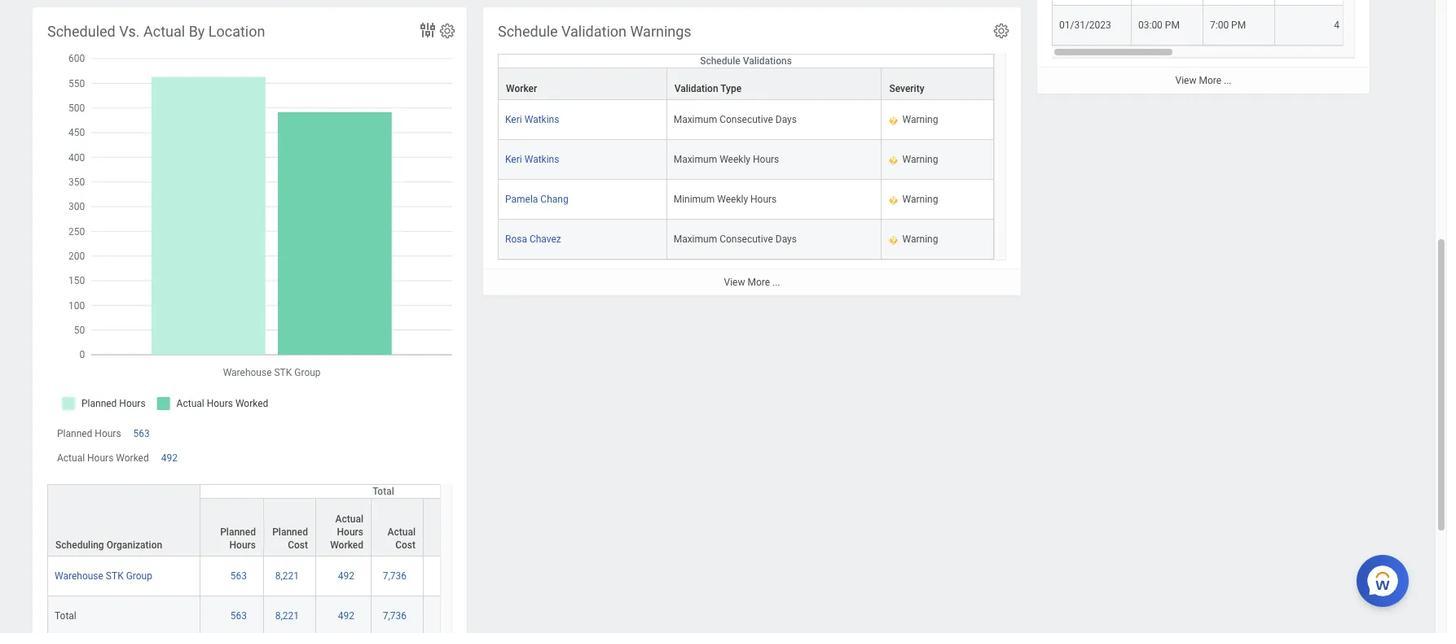 Task type: describe. For each thing, give the bounding box(es) containing it.
watkins for maximum weekly hours
[[524, 154, 559, 165]]

maximum weekly hours element
[[674, 151, 779, 165]]

actual cost column header
[[372, 499, 424, 572]]

severity image for maximum consecutive days element corresponding to rosa chavez's the warning element
[[888, 234, 899, 247]]

scheduling organization
[[55, 541, 162, 552]]

planned for planned hours popup button
[[220, 527, 256, 539]]

planned cost
[[272, 527, 308, 552]]

7,736 button for second cost variance image from the bottom of the scheduled vs. actual by location element
[[383, 571, 409, 584]]

actual hours worked column header
[[316, 499, 372, 572]]

days for rosa chavez
[[775, 234, 797, 245]]

open shifts element
[[1037, 0, 1447, 94]]

severity
[[889, 83, 924, 95]]

actual cost button
[[372, 500, 423, 557]]

492 button for 8,221 button related to second cost variance image from the bottom of the scheduled vs. actual by location element
[[338, 571, 357, 584]]

worker button
[[499, 69, 666, 99]]

492 button for 8,221 button corresponding to 1st cost variance image from the bottom
[[338, 611, 357, 624]]

view more ... inside open shifts element
[[1175, 75, 1232, 87]]

cost variance
[[449, 527, 487, 552]]

cost for planned cost
[[288, 541, 308, 552]]

03:00 pm
[[1138, 20, 1180, 31]]

view inside the schedule validation warnings 'element'
[[724, 277, 745, 289]]

warnings
[[630, 23, 691, 40]]

7,736 for 1st cost variance image from the bottom
[[383, 611, 407, 623]]

minimum weekly hours
[[674, 194, 777, 205]]

days for keri watkins
[[775, 114, 797, 126]]

worked inside popup button
[[330, 541, 363, 552]]

warning element for maximum weekly hours element
[[902, 151, 938, 165]]

0 horizontal spatial planned hours
[[57, 429, 121, 440]]

row containing worker
[[498, 68, 994, 100]]

consecutive for rosa chavez
[[720, 234, 773, 245]]

1 warning from the top
[[902, 114, 938, 126]]

rosa
[[505, 234, 527, 245]]

severity button
[[882, 69, 993, 99]]

maximum consecutive days element for keri watkins
[[674, 111, 797, 126]]

rosa chavez
[[505, 234, 561, 245]]

scheduled
[[47, 23, 115, 40]]

1 cell from the left
[[1052, 0, 1132, 6]]

1 vertical spatial total
[[55, 611, 76, 623]]

planned hours button
[[200, 500, 263, 557]]

validation inside popup button
[[674, 83, 718, 95]]

schedule for schedule validations
[[700, 55, 740, 67]]

1 vertical spatial view more ... link
[[483, 269, 1021, 296]]

actual hours worked inside popup button
[[330, 514, 363, 552]]

view more ... link inside open shifts element
[[1037, 67, 1370, 94]]

scheduling organization column header
[[47, 485, 200, 558]]

row containing actual hours worked
[[47, 499, 567, 572]]

4 cell from the left
[[1275, 0, 1347, 6]]

more for view more ... link within open shifts element
[[1199, 75, 1221, 87]]

pm for 7:00 pm
[[1231, 20, 1246, 31]]

0 horizontal spatial validation
[[561, 23, 627, 40]]

variance
[[449, 541, 487, 552]]

hours inside actual hours worked
[[337, 527, 363, 539]]

pamela
[[505, 194, 538, 205]]

row containing rosa chavez
[[498, 220, 994, 260]]

7:00
[[1210, 20, 1229, 31]]

validation type button
[[667, 69, 881, 99]]

maximum consecutive days element for rosa chavez
[[674, 231, 797, 245]]

warehouse stk group
[[55, 571, 152, 583]]

view inside open shifts element
[[1175, 75, 1196, 87]]

consecutive for keri watkins
[[720, 114, 773, 126]]

3 warning from the top
[[902, 194, 938, 205]]

weekly for minimum
[[717, 194, 748, 205]]

type
[[720, 83, 742, 95]]

total element
[[55, 608, 76, 623]]

total inside popup button
[[373, 487, 394, 498]]

actual cost
[[387, 527, 416, 552]]

7,736 for second cost variance image from the bottom of the scheduled vs. actual by location element
[[383, 571, 407, 583]]

563 for 563
[[230, 571, 247, 583]]

validations
[[743, 55, 792, 67]]

3 cell from the left
[[1203, 0, 1275, 6]]

schedule validations button
[[499, 55, 993, 68]]

warning element for maximum consecutive days element corresponding to rosa chavez
[[902, 231, 938, 245]]

chang
[[540, 194, 568, 205]]

03:00
[[1138, 20, 1163, 31]]

2 vertical spatial 563 button
[[230, 611, 249, 624]]



Task type: vqa. For each thing, say whether or not it's contained in the screenshot.
Delete chevron right small icon
no



Task type: locate. For each thing, give the bounding box(es) containing it.
planned cost button
[[264, 500, 315, 557]]

row containing 01/31/2023
[[1052, 6, 1447, 46]]

actual hours worked left actual cost popup button
[[330, 514, 363, 552]]

2 vertical spatial maximum
[[674, 234, 717, 245]]

1 vertical spatial maximum consecutive days
[[674, 234, 797, 245]]

8,221
[[275, 571, 299, 583], [275, 611, 299, 623]]

keri for maximum consecutive days
[[505, 114, 522, 126]]

row containing pamela chang
[[498, 180, 994, 220]]

2 maximum consecutive days element from the top
[[674, 231, 797, 245]]

1 7,736 from the top
[[383, 571, 407, 583]]

actual
[[143, 23, 185, 40], [57, 453, 85, 465], [335, 514, 363, 526], [387, 527, 416, 539]]

schedule validations
[[700, 55, 792, 67]]

0 vertical spatial 7,736 button
[[383, 571, 409, 584]]

maximum for maximum consecutive days element corresponding to rosa chavez
[[674, 234, 717, 245]]

8,221 button for 1st cost variance image from the bottom
[[275, 611, 301, 624]]

0 vertical spatial maximum
[[674, 114, 717, 126]]

1 horizontal spatial cost
[[395, 541, 416, 552]]

492
[[161, 453, 178, 465], [338, 571, 354, 583], [338, 611, 354, 623]]

1 vertical spatial weekly
[[717, 194, 748, 205]]

maximum consecutive days element down minimum weekly hours
[[674, 231, 797, 245]]

0 vertical spatial maximum consecutive days
[[674, 114, 797, 126]]

1 vertical spatial validation
[[674, 83, 718, 95]]

0 vertical spatial 8,221 button
[[275, 571, 301, 584]]

1 watkins from the top
[[524, 114, 559, 126]]

8,221 button for second cost variance image from the bottom of the scheduled vs. actual by location element
[[275, 571, 301, 584]]

1 horizontal spatial view
[[1175, 75, 1196, 87]]

cell up 03:00 pm
[[1132, 0, 1203, 6]]

0 vertical spatial 7,736
[[383, 571, 407, 583]]

4 warning from the top
[[902, 234, 938, 245]]

2 maximum from the top
[[674, 154, 717, 165]]

schedule validation warnings
[[498, 23, 691, 40]]

0 vertical spatial planned hours
[[57, 429, 121, 440]]

1 horizontal spatial planned hours
[[220, 527, 256, 552]]

schedule up worker
[[498, 23, 558, 40]]

0 vertical spatial keri
[[505, 114, 522, 126]]

chavez
[[530, 234, 561, 245]]

563 button for 563
[[230, 571, 249, 584]]

keri watkins for maximum weekly hours
[[505, 154, 559, 165]]

0 vertical spatial 563 button
[[133, 428, 152, 441]]

severity image for the warning element associated with maximum weekly hours element
[[888, 154, 899, 167]]

warning element for minimum weekly hours element
[[902, 191, 938, 205]]

warning element
[[902, 111, 938, 126], [902, 151, 938, 165], [902, 191, 938, 205], [902, 231, 938, 245]]

4 warning element from the top
[[902, 231, 938, 245]]

0 horizontal spatial ...
[[772, 277, 780, 289]]

1 horizontal spatial pm
[[1231, 20, 1246, 31]]

1 horizontal spatial actual hours worked
[[330, 514, 363, 552]]

563 button inside row
[[230, 571, 249, 584]]

actual hours worked
[[57, 453, 149, 465], [330, 514, 363, 552]]

1 vertical spatial maximum
[[674, 154, 717, 165]]

2 cost variance image from the top
[[430, 611, 488, 624]]

view more ...
[[1175, 75, 1232, 87], [724, 277, 780, 289]]

1 vertical spatial actual hours worked
[[330, 514, 363, 552]]

keri watkins link down worker
[[505, 111, 559, 126]]

1 vertical spatial consecutive
[[720, 234, 773, 245]]

1 keri watkins from the top
[[505, 114, 559, 126]]

0 horizontal spatial more
[[747, 277, 770, 289]]

cost inside planned cost
[[288, 541, 308, 552]]

1 days from the top
[[775, 114, 797, 126]]

configure and view chart data image
[[418, 20, 438, 40]]

warning
[[902, 114, 938, 126], [902, 154, 938, 165], [902, 194, 938, 205], [902, 234, 938, 245]]

0 vertical spatial watkins
[[524, 114, 559, 126]]

hours inside minimum weekly hours element
[[750, 194, 777, 205]]

cost up variance
[[467, 527, 487, 539]]

scheduling organization button
[[48, 486, 200, 557]]

1 vertical spatial schedule
[[700, 55, 740, 67]]

actual inside actual hours worked
[[335, 514, 363, 526]]

1 vertical spatial 563 button
[[230, 571, 249, 584]]

cost
[[467, 527, 487, 539], [288, 541, 308, 552], [395, 541, 416, 552]]

0 horizontal spatial view more ...
[[724, 277, 780, 289]]

total button
[[200, 486, 566, 499]]

total up actual cost popup button
[[373, 487, 394, 498]]

0 horizontal spatial pm
[[1165, 20, 1180, 31]]

more inside open shifts element
[[1199, 75, 1221, 87]]

7,736 button for 1st cost variance image from the bottom
[[383, 611, 409, 624]]

planned for planned cost popup button
[[272, 527, 308, 539]]

keri watkins link for maximum weekly hours
[[505, 151, 559, 165]]

2 7,736 from the top
[[383, 611, 407, 623]]

3 maximum from the top
[[674, 234, 717, 245]]

1 horizontal spatial schedule
[[700, 55, 740, 67]]

7:00 pm
[[1210, 20, 1246, 31]]

maximum for keri watkins maximum consecutive days element
[[674, 114, 717, 126]]

hours inside planned hours popup button
[[229, 541, 256, 552]]

1 vertical spatial keri watkins
[[505, 154, 559, 165]]

1 vertical spatial ...
[[772, 277, 780, 289]]

maximum consecutive days for watkins
[[674, 114, 797, 126]]

keri watkins
[[505, 114, 559, 126], [505, 154, 559, 165]]

minimum
[[674, 194, 715, 205]]

warehouse stk group link
[[55, 568, 152, 583]]

2 keri watkins link from the top
[[505, 151, 559, 165]]

cost inside cost variance
[[467, 527, 487, 539]]

schedule inside popup button
[[700, 55, 740, 67]]

cell up '4'
[[1275, 0, 1347, 6]]

0 vertical spatial ...
[[1224, 75, 1232, 87]]

1 keri from the top
[[505, 114, 522, 126]]

cost variance image
[[430, 571, 488, 584], [430, 611, 488, 624]]

1 vertical spatial watkins
[[524, 154, 559, 165]]

563 for 492
[[133, 429, 150, 440]]

2 maximum consecutive days from the top
[[674, 234, 797, 245]]

0 vertical spatial cost variance image
[[430, 571, 488, 584]]

maximum down the minimum
[[674, 234, 717, 245]]

keri watkins link for maximum consecutive days
[[505, 111, 559, 126]]

row containing warehouse stk group
[[47, 558, 567, 598]]

1 severity image from the top
[[888, 114, 899, 127]]

1 horizontal spatial total
[[373, 487, 394, 498]]

maximum
[[674, 114, 717, 126], [674, 154, 717, 165], [674, 234, 717, 245]]

schedule validation warnings element
[[483, 7, 1021, 296]]

location
[[208, 23, 265, 40]]

2 consecutive from the top
[[720, 234, 773, 245]]

view more ... inside the schedule validation warnings 'element'
[[724, 277, 780, 289]]

minimum weekly hours element
[[674, 191, 777, 205]]

maximum consecutive days element down type
[[674, 111, 797, 126]]

7,736
[[383, 571, 407, 583], [383, 611, 407, 623]]

validation
[[561, 23, 627, 40], [674, 83, 718, 95]]

worked
[[116, 453, 149, 465], [330, 541, 363, 552]]

view more ... link
[[1037, 67, 1370, 94], [483, 269, 1021, 296]]

pm right 7:00
[[1231, 20, 1246, 31]]

keri down worker
[[505, 114, 522, 126]]

cost for actual cost
[[395, 541, 416, 552]]

warehouse
[[55, 571, 103, 583]]

0 horizontal spatial actual hours worked
[[57, 453, 149, 465]]

8,221 for 1st cost variance image from the bottom
[[275, 611, 299, 623]]

view
[[1175, 75, 1196, 87], [724, 277, 745, 289]]

cost variance button
[[424, 500, 495, 557]]

2 horizontal spatial cost
[[467, 527, 487, 539]]

... inside the schedule validation warnings 'element'
[[772, 277, 780, 289]]

row
[[1052, 0, 1447, 6], [1052, 6, 1447, 46], [498, 68, 994, 100], [498, 100, 994, 140], [498, 140, 994, 180], [498, 180, 994, 220], [498, 220, 994, 260], [47, 485, 567, 558], [47, 499, 567, 572], [47, 558, 567, 598], [47, 598, 567, 634]]

days down validation type popup button
[[775, 114, 797, 126]]

1 cost variance image from the top
[[430, 571, 488, 584]]

more inside the schedule validation warnings 'element'
[[747, 277, 770, 289]]

weekly up minimum weekly hours element
[[720, 154, 750, 165]]

severity image
[[888, 114, 899, 127], [888, 154, 899, 167], [888, 194, 899, 207], [888, 234, 899, 247]]

stk
[[106, 571, 124, 583]]

weekly for maximum
[[720, 154, 750, 165]]

group
[[126, 571, 152, 583]]

schedule up type
[[700, 55, 740, 67]]

01/31/2023
[[1059, 20, 1111, 31]]

cost left actual hours worked column header
[[288, 541, 308, 552]]

validation type
[[674, 83, 742, 95]]

configure schedule validation warnings image
[[992, 22, 1010, 40]]

maximum up the minimum
[[674, 154, 717, 165]]

1 horizontal spatial more
[[1199, 75, 1221, 87]]

worker
[[506, 83, 537, 95]]

0 vertical spatial view more ...
[[1175, 75, 1232, 87]]

0 vertical spatial consecutive
[[720, 114, 773, 126]]

492 for second cost variance image from the bottom of the scheduled vs. actual by location element
[[338, 571, 354, 583]]

1 horizontal spatial validation
[[674, 83, 718, 95]]

563
[[133, 429, 150, 440], [230, 571, 247, 583], [230, 611, 247, 623]]

total
[[373, 487, 394, 498], [55, 611, 76, 623]]

1 vertical spatial 7,736
[[383, 611, 407, 623]]

1 consecutive from the top
[[720, 114, 773, 126]]

consecutive down minimum weekly hours
[[720, 234, 773, 245]]

4
[[1334, 20, 1339, 31]]

2 vertical spatial 492 button
[[338, 611, 357, 624]]

1 keri watkins link from the top
[[505, 111, 559, 126]]

maximum consecutive days element
[[674, 111, 797, 126], [674, 231, 797, 245]]

4 severity image from the top
[[888, 234, 899, 247]]

563 button
[[133, 428, 152, 441], [230, 571, 249, 584], [230, 611, 249, 624]]

2 7,736 button from the top
[[383, 611, 409, 624]]

2 warning from the top
[[902, 154, 938, 165]]

pamela chang link
[[505, 191, 568, 205]]

1 vertical spatial 492
[[338, 571, 354, 583]]

0 horizontal spatial view
[[724, 277, 745, 289]]

maximum consecutive days down minimum weekly hours
[[674, 234, 797, 245]]

0 vertical spatial actual hours worked
[[57, 453, 149, 465]]

1 vertical spatial 563
[[230, 571, 247, 583]]

0 vertical spatial view more ... link
[[1037, 67, 1370, 94]]

0 vertical spatial view
[[1175, 75, 1196, 87]]

1 pm from the left
[[1165, 20, 1180, 31]]

2 keri watkins from the top
[[505, 154, 559, 165]]

0 vertical spatial keri watkins link
[[505, 111, 559, 126]]

hours inside maximum weekly hours element
[[753, 154, 779, 165]]

0 vertical spatial 8,221
[[275, 571, 299, 583]]

1 vertical spatial 8,221 button
[[275, 611, 301, 624]]

severity image for the warning element associated with minimum weekly hours element
[[888, 194, 899, 207]]

keri watkins link
[[505, 111, 559, 126], [505, 151, 559, 165]]

1 vertical spatial keri watkins link
[[505, 151, 559, 165]]

0 vertical spatial 492
[[161, 453, 178, 465]]

keri watkins up pamela chang link
[[505, 154, 559, 165]]

1 vertical spatial planned hours
[[220, 527, 256, 552]]

1 horizontal spatial worked
[[330, 541, 363, 552]]

rosa chavez link
[[505, 231, 561, 245]]

watkins for maximum consecutive days
[[524, 114, 559, 126]]

0 vertical spatial keri watkins
[[505, 114, 559, 126]]

0 vertical spatial 563
[[133, 429, 150, 440]]

...
[[1224, 75, 1232, 87], [772, 277, 780, 289]]

validation left type
[[674, 83, 718, 95]]

2 days from the top
[[775, 234, 797, 245]]

1 vertical spatial maximum consecutive days element
[[674, 231, 797, 245]]

1 vertical spatial worked
[[330, 541, 363, 552]]

1 maximum consecutive days from the top
[[674, 114, 797, 126]]

1 vertical spatial view
[[724, 277, 745, 289]]

keri
[[505, 114, 522, 126], [505, 154, 522, 165]]

1 vertical spatial 492 button
[[338, 571, 357, 584]]

consecutive down type
[[720, 114, 773, 126]]

cost inside actual cost
[[395, 541, 416, 552]]

planned
[[57, 429, 92, 440], [220, 527, 256, 539], [272, 527, 308, 539]]

0 vertical spatial schedule
[[498, 23, 558, 40]]

0 horizontal spatial view more ... link
[[483, 269, 1021, 296]]

maximum down validation type
[[674, 114, 717, 126]]

... inside open shifts element
[[1224, 75, 1232, 87]]

8,221 button
[[275, 571, 301, 584], [275, 611, 301, 624]]

0 horizontal spatial cost
[[288, 541, 308, 552]]

0 vertical spatial weekly
[[720, 154, 750, 165]]

maximum consecutive days down type
[[674, 114, 797, 126]]

scheduling
[[55, 541, 104, 552]]

more for view more ... link to the bottom
[[747, 277, 770, 289]]

keri watkins link up pamela chang link
[[505, 151, 559, 165]]

keri for maximum weekly hours
[[505, 154, 522, 165]]

schedule for schedule validation warnings
[[498, 23, 558, 40]]

492 button
[[161, 452, 180, 466], [338, 571, 357, 584], [338, 611, 357, 624]]

planned hours
[[57, 429, 121, 440], [220, 527, 256, 552]]

maximum for maximum weekly hours element
[[674, 154, 717, 165]]

consecutive
[[720, 114, 773, 126], [720, 234, 773, 245]]

days
[[775, 114, 797, 126], [775, 234, 797, 245]]

hours
[[753, 154, 779, 165], [750, 194, 777, 205], [95, 429, 121, 440], [87, 453, 114, 465], [337, 527, 363, 539], [229, 541, 256, 552]]

1 vertical spatial cost variance image
[[430, 611, 488, 624]]

2 vertical spatial 563
[[230, 611, 247, 623]]

2 8,221 button from the top
[[275, 611, 301, 624]]

2 keri from the top
[[505, 154, 522, 165]]

configure scheduled vs. actual by location image
[[438, 22, 456, 40]]

1 vertical spatial more
[[747, 277, 770, 289]]

2 warning element from the top
[[902, 151, 938, 165]]

3 severity image from the top
[[888, 194, 899, 207]]

0 vertical spatial worked
[[116, 453, 149, 465]]

1 vertical spatial 8,221
[[275, 611, 299, 623]]

0 vertical spatial total
[[373, 487, 394, 498]]

pm
[[1165, 20, 1180, 31], [1231, 20, 1246, 31]]

days down minimum weekly hours
[[775, 234, 797, 245]]

0 vertical spatial 492 button
[[161, 452, 180, 466]]

0 vertical spatial days
[[775, 114, 797, 126]]

actual hours worked up scheduling organization "popup button"
[[57, 453, 149, 465]]

1 horizontal spatial ...
[[1224, 75, 1232, 87]]

actual hours worked button
[[316, 500, 371, 557]]

weekly right the minimum
[[717, 194, 748, 205]]

by
[[189, 23, 205, 40]]

planned hours column header
[[200, 499, 264, 572]]

1 warning element from the top
[[902, 111, 938, 126]]

0 horizontal spatial planned
[[57, 429, 92, 440]]

maximum weekly hours
[[674, 154, 779, 165]]

keri up pamela
[[505, 154, 522, 165]]

cell up 01/31/2023 on the right top of page
[[1052, 0, 1132, 6]]

watkins
[[524, 114, 559, 126], [524, 154, 559, 165]]

cell
[[1052, 0, 1132, 6], [1132, 0, 1203, 6], [1203, 0, 1275, 6], [1275, 0, 1347, 6]]

scheduled vs. actual by location
[[47, 23, 265, 40]]

1 horizontal spatial view more ... link
[[1037, 67, 1370, 94]]

keri watkins down worker
[[505, 114, 559, 126]]

scheduled vs. actual by location element
[[33, 7, 567, 634]]

pamela chang
[[505, 194, 568, 205]]

severity image for keri watkins maximum consecutive days element's the warning element
[[888, 114, 899, 127]]

8,221 for second cost variance image from the bottom of the scheduled vs. actual by location element
[[275, 571, 299, 583]]

1 8,221 from the top
[[275, 571, 299, 583]]

0 horizontal spatial worked
[[116, 453, 149, 465]]

1 horizontal spatial planned
[[220, 527, 256, 539]]

planned cost column header
[[264, 499, 316, 572]]

0 vertical spatial more
[[1199, 75, 1221, 87]]

total down warehouse
[[55, 611, 76, 623]]

worked left actual cost column header
[[330, 541, 363, 552]]

2 watkins from the top
[[524, 154, 559, 165]]

0 horizontal spatial total
[[55, 611, 76, 623]]

cell up 7:00 pm at the top of page
[[1203, 0, 1275, 6]]

1 horizontal spatial view more ...
[[1175, 75, 1232, 87]]

more
[[1199, 75, 1221, 87], [747, 277, 770, 289]]

0 horizontal spatial schedule
[[498, 23, 558, 40]]

0 vertical spatial maximum consecutive days element
[[674, 111, 797, 126]]

2 horizontal spatial planned
[[272, 527, 308, 539]]

492 for 1st cost variance image from the bottom
[[338, 611, 354, 623]]

pm right 03:00 on the top right of the page
[[1165, 20, 1180, 31]]

vs.
[[119, 23, 140, 40]]

planned hours inside popup button
[[220, 527, 256, 552]]

keri watkins for maximum consecutive days
[[505, 114, 559, 126]]

pm for 03:00 pm
[[1165, 20, 1180, 31]]

2 cell from the left
[[1132, 0, 1203, 6]]

2 8,221 from the top
[[275, 611, 299, 623]]

schedule
[[498, 23, 558, 40], [700, 55, 740, 67]]

3 warning element from the top
[[902, 191, 938, 205]]

1 7,736 button from the top
[[383, 571, 409, 584]]

1 8,221 button from the top
[[275, 571, 301, 584]]

maximum consecutive days
[[674, 114, 797, 126], [674, 234, 797, 245]]

2 vertical spatial 492
[[338, 611, 354, 623]]

watkins up pamela chang link
[[524, 154, 559, 165]]

1 vertical spatial 7,736 button
[[383, 611, 409, 624]]

2 severity image from the top
[[888, 154, 899, 167]]

1 maximum from the top
[[674, 114, 717, 126]]

watkins down worker
[[524, 114, 559, 126]]

validation up 'worker' popup button on the left top of the page
[[561, 23, 627, 40]]

1 vertical spatial keri
[[505, 154, 522, 165]]

weekly
[[720, 154, 750, 165], [717, 194, 748, 205]]

1 vertical spatial view more ...
[[724, 277, 780, 289]]

maximum consecutive days for chavez
[[674, 234, 797, 245]]

563 button for 492
[[133, 428, 152, 441]]

organization
[[106, 541, 162, 552]]

7,736 button
[[383, 571, 409, 584], [383, 611, 409, 624]]

worked up scheduling organization "popup button"
[[116, 453, 149, 465]]

warning element for keri watkins maximum consecutive days element
[[902, 111, 938, 126]]

maximum inside maximum weekly hours element
[[674, 154, 717, 165]]

2 pm from the left
[[1231, 20, 1246, 31]]

1 vertical spatial days
[[775, 234, 797, 245]]

0 vertical spatial validation
[[561, 23, 627, 40]]

cost left 'cost variance' popup button
[[395, 541, 416, 552]]

1 maximum consecutive days element from the top
[[674, 111, 797, 126]]



